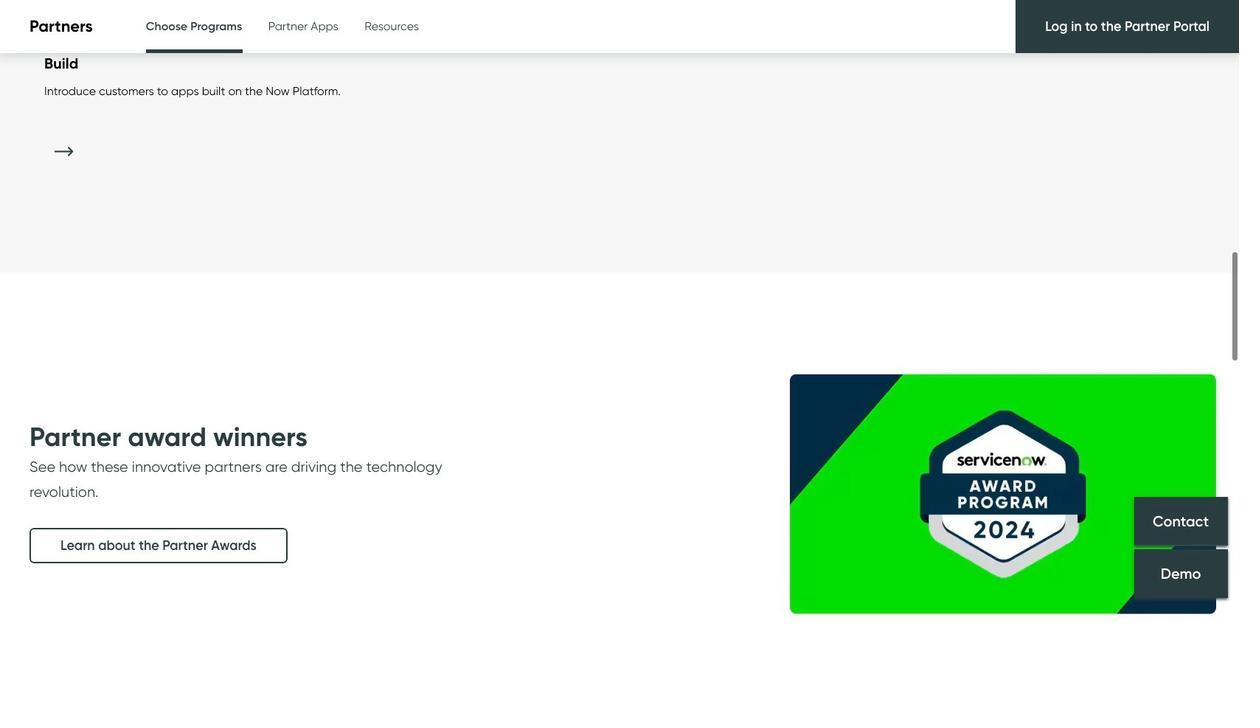 Task type: describe. For each thing, give the bounding box(es) containing it.
arc image
[[1132, 15, 1150, 32]]

award winner image
[[782, 273, 1224, 710]]



Task type: vqa. For each thing, say whether or not it's contained in the screenshot.
Arc image at the top right of the page
yes



